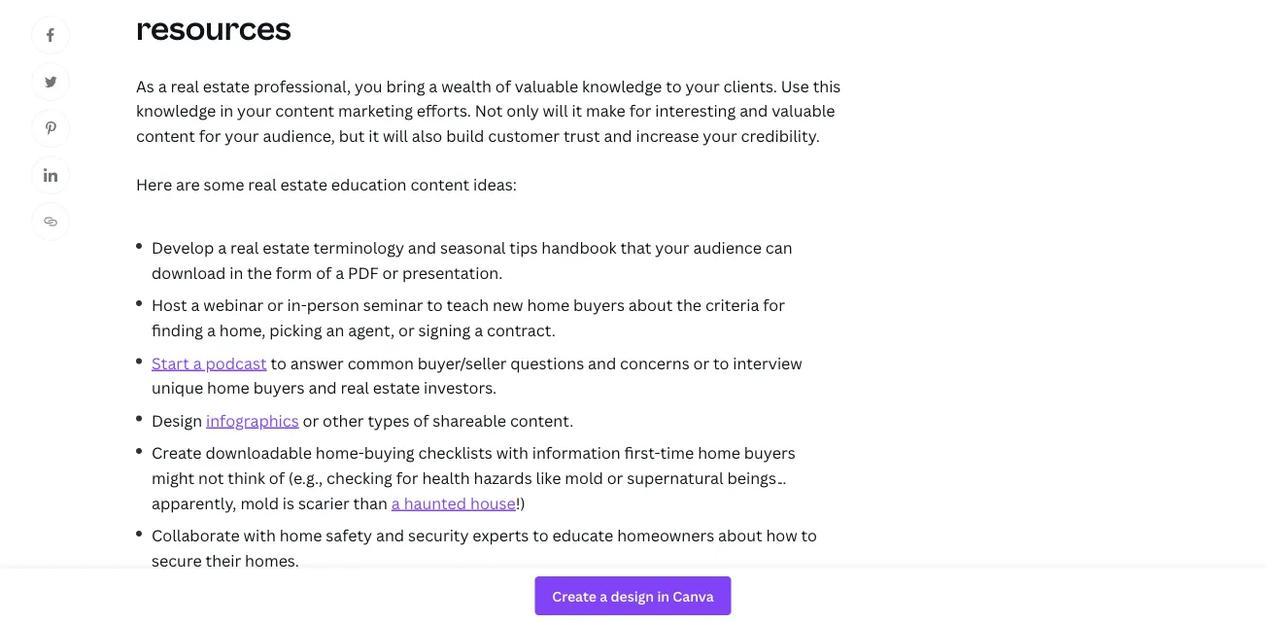 Task type: describe. For each thing, give the bounding box(es) containing it.
how
[[767, 525, 798, 546]]

a up efforts.
[[429, 75, 438, 96]]

than
[[353, 492, 388, 513]]

marketing
[[338, 100, 413, 121]]

tips
[[510, 237, 538, 258]]

new
[[493, 295, 524, 316]]

of inside create downloadable home-buying checklists with information first-time home buyers might not think of (e.g., checking for health hazards like mold or supernatural beings… apparently, mold is scarier than
[[269, 467, 285, 488]]

of right types
[[414, 410, 429, 431]]

pdf
[[348, 262, 379, 283]]

1 vertical spatial education
[[331, 173, 407, 194]]

or left 'in-'
[[267, 295, 284, 316]]

ideas:
[[473, 173, 517, 194]]

seasonal
[[440, 237, 506, 258]]

about inside collaborate with home safety and security experts to educate homeowners about how to secure their homes.
[[718, 525, 763, 546]]

bring
[[386, 75, 425, 96]]

information
[[532, 442, 621, 463]]

credibility.
[[741, 125, 820, 146]]

and inside collaborate with home safety and security experts to educate homeowners about how to secure their homes.
[[376, 525, 405, 546]]

buyers inside host a webinar or in-person seminar to teach new home buyers about the criteria for finding a home, picking an agent, or signing a contract.
[[574, 295, 625, 316]]

seminar
[[363, 295, 423, 316]]

collaborate with home safety and security experts to educate homeowners about how to secure their homes.
[[152, 525, 818, 571]]

supernatural
[[627, 467, 724, 488]]

a down teach
[[475, 320, 483, 340]]

other
[[323, 410, 364, 431]]

12.
[[136, 0, 174, 7]]

haunted
[[404, 492, 467, 513]]

estate for terminology
[[263, 237, 310, 258]]

here are some real estate education content ideas:
[[136, 173, 517, 194]]

0 horizontal spatial will
[[383, 125, 408, 146]]

the inside develop a real estate terminology and seasonal tips handbook that your audience can download in the form of a pdf or presentation.
[[247, 262, 272, 283]]

not
[[475, 100, 503, 121]]

home inside create downloadable home-buying checklists with information first-time home buyers might not think of (e.g., checking for health hazards like mold or supernatural beings… apparently, mold is scarier than
[[698, 442, 741, 463]]

think
[[228, 467, 265, 488]]

are
[[176, 173, 200, 194]]

develop
[[152, 237, 214, 258]]

0 vertical spatial knowledge
[[582, 75, 662, 96]]

to right how on the right bottom of page
[[802, 525, 818, 546]]

with inside create downloadable home-buying checklists with information first-time home buyers might not think of (e.g., checking for health hazards like mold or supernatural beings… apparently, mold is scarier than
[[496, 442, 529, 463]]

to down "picking"
[[271, 352, 287, 373]]

criteria
[[706, 295, 760, 316]]

this
[[813, 75, 841, 96]]

like
[[536, 467, 561, 488]]

but
[[339, 125, 365, 146]]

to inside as a real estate professional, you bring a wealth of valuable knowledge to your clients. use this knowledge in your content marketing efforts. not only will it make for interesting and valuable content for your audience, but it will also build customer trust and increase your credibility.
[[666, 75, 682, 96]]

start
[[152, 352, 189, 373]]

homeowners
[[617, 525, 715, 546]]

audience
[[694, 237, 762, 258]]

download
[[152, 262, 226, 283]]

finding
[[152, 320, 203, 340]]

can
[[766, 237, 793, 258]]

education inside 12. provide real estate education and resources
[[480, 0, 636, 7]]

use
[[781, 75, 810, 96]]

only
[[507, 100, 539, 121]]

and inside 12. provide real estate education and resources
[[642, 0, 701, 7]]

some
[[204, 173, 244, 194]]

with inside collaborate with home safety and security experts to educate homeowners about how to secure their homes.
[[244, 525, 276, 546]]

checking
[[327, 467, 393, 488]]

time
[[661, 442, 694, 463]]

real for education
[[306, 0, 367, 7]]

apparently,
[[152, 492, 237, 513]]

estate for education
[[373, 0, 474, 7]]

to answer common buyer/seller questions and concerns or to interview unique home buyers and real estate investors.
[[152, 352, 803, 398]]

questions
[[511, 352, 584, 373]]

real right "some"
[[248, 173, 277, 194]]

educate
[[553, 525, 614, 546]]

12. provide real estate education and resources
[[136, 0, 701, 49]]

as
[[136, 75, 154, 96]]

in-
[[287, 295, 307, 316]]

interesting
[[655, 100, 736, 121]]

scarier
[[298, 492, 350, 513]]

of inside develop a real estate terminology and seasonal tips handbook that your audience can download in the form of a pdf or presentation.
[[316, 262, 332, 283]]

a haunted house !)
[[392, 492, 526, 513]]

unique
[[152, 377, 203, 398]]

create downloadable home-buying checklists with information first-time home buyers might not think of (e.g., checking for health hazards like mold or supernatural beings… apparently, mold is scarier than
[[152, 442, 796, 513]]

that
[[621, 237, 652, 258]]

design infographics or other types of shareable content.
[[152, 410, 574, 431]]

a right start
[[193, 352, 202, 373]]

infographics
[[206, 410, 299, 431]]

you
[[355, 75, 383, 96]]

presentation.
[[402, 262, 503, 283]]

develop a real estate terminology and seasonal tips handbook that your audience can download in the form of a pdf or presentation.
[[152, 237, 793, 283]]

for up "some"
[[199, 125, 221, 146]]

professional,
[[254, 75, 351, 96]]

security
[[408, 525, 469, 546]]

a right the than
[[392, 492, 400, 513]]

0 vertical spatial mold
[[565, 467, 604, 488]]

increase
[[636, 125, 699, 146]]

buyers inside to answer common buyer/seller questions and concerns or to interview unique home buyers and real estate investors.
[[253, 377, 305, 398]]

0 horizontal spatial content
[[136, 125, 195, 146]]

house
[[471, 492, 516, 513]]

!)
[[516, 492, 526, 513]]

or down seminar
[[399, 320, 415, 340]]

or left the other
[[303, 410, 319, 431]]

first-
[[625, 442, 661, 463]]

efforts.
[[417, 100, 471, 121]]

is
[[283, 492, 295, 513]]

shareable
[[433, 410, 507, 431]]

1 horizontal spatial valuable
[[772, 100, 836, 121]]

contract.
[[487, 320, 556, 340]]

design
[[152, 410, 202, 431]]

webinar
[[204, 295, 264, 316]]

home,
[[219, 320, 266, 340]]

signing
[[419, 320, 471, 340]]

might
[[152, 467, 195, 488]]

secure
[[152, 550, 202, 571]]

1 vertical spatial it
[[369, 125, 379, 146]]

investors.
[[424, 377, 497, 398]]

to right experts
[[533, 525, 549, 546]]

a right "host"
[[191, 295, 200, 316]]

home-
[[316, 442, 364, 463]]



Task type: locate. For each thing, give the bounding box(es) containing it.
estate up the bring
[[373, 0, 474, 7]]

about inside host a webinar or in-person seminar to teach new home buyers about the criteria for finding a home, picking an agent, or signing a contract.
[[629, 295, 673, 316]]

terminology
[[313, 237, 404, 258]]

real
[[306, 0, 367, 7], [171, 75, 199, 96], [248, 173, 277, 194], [230, 237, 259, 258], [341, 377, 369, 398]]

in up "some"
[[220, 100, 234, 121]]

common
[[348, 352, 414, 373]]

or right pdf
[[382, 262, 399, 283]]

buyers up the beings…
[[744, 442, 796, 463]]

it
[[572, 100, 583, 121], [369, 125, 379, 146]]

estate inside 12. provide real estate education and resources
[[373, 0, 474, 7]]

home inside to answer common buyer/seller questions and concerns or to interview unique home buyers and real estate investors.
[[207, 377, 250, 398]]

of up is
[[269, 467, 285, 488]]

of right form
[[316, 262, 332, 283]]

real inside to answer common buyer/seller questions and concerns or to interview unique home buyers and real estate investors.
[[341, 377, 369, 398]]

resources
[[136, 7, 291, 49]]

0 horizontal spatial with
[[244, 525, 276, 546]]

estate inside as a real estate professional, you bring a wealth of valuable knowledge to your clients. use this knowledge in your content marketing efforts. not only will it make for interesting and valuable content for your audience, but it will also build customer trust and increase your credibility.
[[203, 75, 250, 96]]

0 horizontal spatial the
[[247, 262, 272, 283]]

of up not
[[496, 75, 511, 96]]

their
[[206, 550, 241, 571]]

your down 'interesting'
[[703, 125, 738, 146]]

1 horizontal spatial about
[[718, 525, 763, 546]]

1 horizontal spatial mold
[[565, 467, 604, 488]]

1 horizontal spatial content
[[275, 100, 335, 121]]

0 vertical spatial content
[[275, 100, 335, 121]]

about left how on the right bottom of page
[[718, 525, 763, 546]]

for right make at the top left of the page
[[630, 100, 652, 121]]

of inside as a real estate professional, you bring a wealth of valuable knowledge to your clients. use this knowledge in your content marketing efforts. not only will it make for interesting and valuable content for your audience, but it will also build customer trust and increase your credibility.
[[496, 75, 511, 96]]

also
[[412, 125, 443, 146]]

0 vertical spatial with
[[496, 442, 529, 463]]

home inside host a webinar or in-person seminar to teach new home buyers about the criteria for finding a home, picking an agent, or signing a contract.
[[527, 295, 570, 316]]

0 vertical spatial it
[[572, 100, 583, 121]]

2 vertical spatial content
[[411, 173, 470, 194]]

2 horizontal spatial content
[[411, 173, 470, 194]]

beings…
[[728, 467, 787, 488]]

the
[[247, 262, 272, 283], [677, 295, 702, 316]]

the inside host a webinar or in-person seminar to teach new home buyers about the criteria for finding a home, picking an agent, or signing a contract.
[[677, 295, 702, 316]]

real up you
[[306, 0, 367, 7]]

home right time
[[698, 442, 741, 463]]

buyer/seller
[[418, 352, 507, 373]]

for
[[630, 100, 652, 121], [199, 125, 221, 146], [763, 295, 786, 316], [396, 467, 419, 488]]

hazards
[[474, 467, 532, 488]]

1 vertical spatial content
[[136, 125, 195, 146]]

content down professional, in the left top of the page
[[275, 100, 335, 121]]

1 vertical spatial buyers
[[253, 377, 305, 398]]

1 vertical spatial knowledge
[[136, 100, 216, 121]]

interview
[[733, 352, 803, 373]]

estate down audience,
[[280, 173, 328, 194]]

valuable up only
[[515, 75, 579, 96]]

real right as
[[171, 75, 199, 96]]

podcast
[[206, 352, 267, 373]]

1 horizontal spatial it
[[572, 100, 583, 121]]

buyers up "infographics" link
[[253, 377, 305, 398]]

buying
[[364, 442, 415, 463]]

real inside 12. provide real estate education and resources
[[306, 0, 367, 7]]

audience,
[[263, 125, 335, 146]]

1 vertical spatial in
[[230, 262, 243, 283]]

home down podcast
[[207, 377, 250, 398]]

infographics link
[[206, 410, 299, 431]]

about up concerns
[[629, 295, 673, 316]]

collaborate
[[152, 525, 240, 546]]

buyers down handbook
[[574, 295, 625, 316]]

or inside develop a real estate terminology and seasonal tips handbook that your audience can download in the form of a pdf or presentation.
[[382, 262, 399, 283]]

with up homes.
[[244, 525, 276, 546]]

as a real estate professional, you bring a wealth of valuable knowledge to your clients. use this knowledge in your content marketing efforts. not only will it make for interesting and valuable content for your audience, but it will also build customer trust and increase your credibility.
[[136, 75, 841, 146]]

a right develop
[[218, 237, 227, 258]]

0 horizontal spatial education
[[331, 173, 407, 194]]

person
[[307, 295, 359, 316]]

valuable
[[515, 75, 579, 96], [772, 100, 836, 121]]

estate down common in the bottom left of the page
[[373, 377, 420, 398]]

to left interview
[[714, 352, 730, 373]]

and
[[642, 0, 701, 7], [740, 100, 768, 121], [604, 125, 633, 146], [408, 237, 437, 258], [588, 352, 617, 373], [309, 377, 337, 398], [376, 525, 405, 546]]

health
[[422, 467, 470, 488]]

0 horizontal spatial buyers
[[253, 377, 305, 398]]

a haunted house link
[[392, 492, 516, 513]]

to up signing
[[427, 295, 443, 316]]

will left also
[[383, 125, 408, 146]]

estate inside develop a real estate terminology and seasonal tips handbook that your audience can download in the form of a pdf or presentation.
[[263, 237, 310, 258]]

1 horizontal spatial education
[[480, 0, 636, 7]]

handbook
[[542, 237, 617, 258]]

estate for professional,
[[203, 75, 250, 96]]

1 vertical spatial with
[[244, 525, 276, 546]]

here
[[136, 173, 172, 194]]

content.
[[510, 410, 574, 431]]

to up 'interesting'
[[666, 75, 682, 96]]

1 vertical spatial valuable
[[772, 100, 836, 121]]

content
[[275, 100, 335, 121], [136, 125, 195, 146], [411, 173, 470, 194]]

for inside create downloadable home-buying checklists with information first-time home buyers might not think of (e.g., checking for health hazards like mold or supernatural beings… apparently, mold is scarier than
[[396, 467, 419, 488]]

an
[[326, 320, 345, 340]]

0 vertical spatial in
[[220, 100, 234, 121]]

host
[[152, 295, 187, 316]]

buyers inside create downloadable home-buying checklists with information first-time home buyers might not think of (e.g., checking for health hazards like mold or supernatural beings… apparently, mold is scarier than
[[744, 442, 796, 463]]

start a podcast link
[[152, 352, 267, 373]]

agent,
[[348, 320, 395, 340]]

it right but
[[369, 125, 379, 146]]

or right concerns
[[694, 352, 710, 373]]

home
[[527, 295, 570, 316], [207, 377, 250, 398], [698, 442, 741, 463], [280, 525, 322, 546]]

a right as
[[158, 75, 167, 96]]

1 horizontal spatial with
[[496, 442, 529, 463]]

in
[[220, 100, 234, 121], [230, 262, 243, 283]]

1 horizontal spatial buyers
[[574, 295, 625, 316]]

mold down information on the bottom left of page
[[565, 467, 604, 488]]

in up webinar
[[230, 262, 243, 283]]

your right that
[[655, 237, 690, 258]]

estate up form
[[263, 237, 310, 258]]

0 vertical spatial about
[[629, 295, 673, 316]]

0 horizontal spatial it
[[369, 125, 379, 146]]

0 horizontal spatial about
[[629, 295, 673, 316]]

in inside develop a real estate terminology and seasonal tips handbook that your audience can download in the form of a pdf or presentation.
[[230, 262, 243, 283]]

in inside as a real estate professional, you bring a wealth of valuable knowledge to your clients. use this knowledge in your content marketing efforts. not only will it make for interesting and valuable content for your audience, but it will also build customer trust and increase your credibility.
[[220, 100, 234, 121]]

provide
[[180, 0, 300, 7]]

2 horizontal spatial buyers
[[744, 442, 796, 463]]

not
[[198, 467, 224, 488]]

knowledge up make at the top left of the page
[[582, 75, 662, 96]]

the left form
[[247, 262, 272, 283]]

a left pdf
[[336, 262, 344, 283]]

experts
[[473, 525, 529, 546]]

1 horizontal spatial knowledge
[[582, 75, 662, 96]]

it up trust
[[572, 100, 583, 121]]

downloadable
[[206, 442, 312, 463]]

make
[[586, 100, 626, 121]]

for right criteria
[[763, 295, 786, 316]]

estate inside to answer common buyer/seller questions and concerns or to interview unique home buyers and real estate investors.
[[373, 377, 420, 398]]

concerns
[[620, 352, 690, 373]]

create
[[152, 442, 202, 463]]

or down information on the bottom left of page
[[607, 467, 623, 488]]

0 vertical spatial will
[[543, 100, 568, 121]]

picking
[[270, 320, 322, 340]]

0 vertical spatial valuable
[[515, 75, 579, 96]]

start a podcast
[[152, 352, 267, 373]]

education
[[480, 0, 636, 7], [331, 173, 407, 194]]

mold down think
[[240, 492, 279, 513]]

content up here on the left of page
[[136, 125, 195, 146]]

real up webinar
[[230, 237, 259, 258]]

for down buying
[[396, 467, 419, 488]]

or inside create downloadable home-buying checklists with information first-time home buyers might not think of (e.g., checking for health hazards like mold or supernatural beings… apparently, mold is scarier than
[[607, 467, 623, 488]]

a left "home," at the left of the page
[[207, 320, 216, 340]]

home up contract.
[[527, 295, 570, 316]]

or inside to answer common buyer/seller questions and concerns or to interview unique home buyers and real estate investors.
[[694, 352, 710, 373]]

real inside develop a real estate terminology and seasonal tips handbook that your audience can download in the form of a pdf or presentation.
[[230, 237, 259, 258]]

your up 'interesting'
[[686, 75, 720, 96]]

homes.
[[245, 550, 299, 571]]

1 horizontal spatial will
[[543, 100, 568, 121]]

will right only
[[543, 100, 568, 121]]

valuable down use on the right of the page
[[772, 100, 836, 121]]

knowledge
[[582, 75, 662, 96], [136, 100, 216, 121]]

clients.
[[724, 75, 778, 96]]

knowledge down as
[[136, 100, 216, 121]]

your
[[686, 75, 720, 96], [237, 100, 272, 121], [225, 125, 259, 146], [703, 125, 738, 146], [655, 237, 690, 258]]

real up design infographics or other types of shareable content.
[[341, 377, 369, 398]]

the left criteria
[[677, 295, 702, 316]]

about
[[629, 295, 673, 316], [718, 525, 763, 546]]

answer
[[290, 352, 344, 373]]

teach
[[447, 295, 489, 316]]

build
[[446, 125, 484, 146]]

home down is
[[280, 525, 322, 546]]

2 vertical spatial buyers
[[744, 442, 796, 463]]

your inside develop a real estate terminology and seasonal tips handbook that your audience can download in the form of a pdf or presentation.
[[655, 237, 690, 258]]

your up "some"
[[225, 125, 259, 146]]

for inside host a webinar or in-person seminar to teach new home buyers about the criteria for finding a home, picking an agent, or signing a contract.
[[763, 295, 786, 316]]

to inside host a webinar or in-person seminar to teach new home buyers about the criteria for finding a home, picking an agent, or signing a contract.
[[427, 295, 443, 316]]

1 vertical spatial will
[[383, 125, 408, 146]]

real for terminology
[[230, 237, 259, 258]]

estate down resources
[[203, 75, 250, 96]]

0 vertical spatial the
[[247, 262, 272, 283]]

of
[[496, 75, 511, 96], [316, 262, 332, 283], [414, 410, 429, 431], [269, 467, 285, 488]]

1 horizontal spatial the
[[677, 295, 702, 316]]

home inside collaborate with home safety and security experts to educate homeowners about how to secure their homes.
[[280, 525, 322, 546]]

wealth
[[442, 75, 492, 96]]

form
[[276, 262, 312, 283]]

0 horizontal spatial valuable
[[515, 75, 579, 96]]

1 vertical spatial about
[[718, 525, 763, 546]]

1 vertical spatial the
[[677, 295, 702, 316]]

real inside as a real estate professional, you bring a wealth of valuable knowledge to your clients. use this knowledge in your content marketing efforts. not only will it make for interesting and valuable content for your audience, but it will also build customer trust and increase your credibility.
[[171, 75, 199, 96]]

0 vertical spatial buyers
[[574, 295, 625, 316]]

real for professional,
[[171, 75, 199, 96]]

trust
[[564, 125, 600, 146]]

1 vertical spatial mold
[[240, 492, 279, 513]]

your up audience,
[[237, 100, 272, 121]]

and inside develop a real estate terminology and seasonal tips handbook that your audience can download in the form of a pdf or presentation.
[[408, 237, 437, 258]]

with up the hazards
[[496, 442, 529, 463]]

0 horizontal spatial mold
[[240, 492, 279, 513]]

0 horizontal spatial knowledge
[[136, 100, 216, 121]]

content down also
[[411, 173, 470, 194]]

buyers
[[574, 295, 625, 316], [253, 377, 305, 398], [744, 442, 796, 463]]

0 vertical spatial education
[[480, 0, 636, 7]]



Task type: vqa. For each thing, say whether or not it's contained in the screenshot.
the Filters
no



